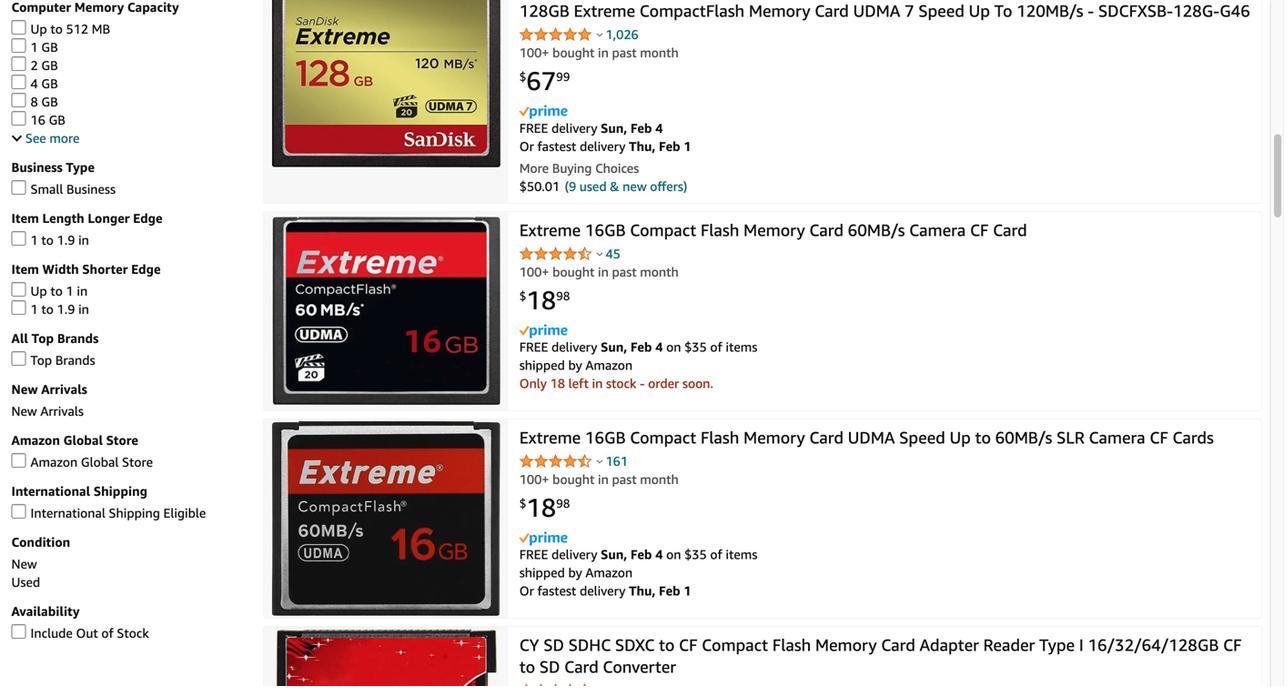 Task type: describe. For each thing, give the bounding box(es) containing it.
length
[[42, 211, 84, 226]]

used
[[11, 575, 40, 590]]

more buying choices $50.01 (9 used & new offers)
[[519, 160, 687, 194]]

order
[[648, 376, 679, 391]]

more
[[49, 131, 80, 146]]

checkbox image for 8 gb
[[11, 93, 26, 107]]

cy sd sdhc sdxc to cf compact flash memory card adapter reader type i 16/32/64/128gb cf to sd card converter link
[[519, 635, 1242, 677]]

availability
[[11, 604, 80, 619]]

or fastest delivery thu, feb 1 element for 18
[[519, 584, 691, 599]]

up to 1 in link
[[11, 282, 88, 299]]

sandisk 128gb extreme compactflash memory card udma 7 speed up to 120mb/s - sdcfxsb-128g-g46 image
[[271, 0, 501, 168]]

reader
[[984, 635, 1035, 655]]

1 vertical spatial sd
[[540, 657, 560, 677]]

extreme 16gb compact flash memory card udma speed up to 60mb/s slr camera cf cards
[[519, 428, 1214, 447]]

checkbox image for 1 gb
[[11, 38, 26, 53]]

2 free delivery sun, feb 4 from the top
[[519, 547, 666, 562]]

or fastest delivery thu, feb 1 element for 67
[[519, 139, 691, 154]]

feb up stock
[[631, 340, 652, 355]]

past for extreme 16gb compact flash memory card 60mb/s camera cf card
[[612, 264, 637, 279]]

new inside condition new used
[[11, 557, 37, 572]]

bought for extreme 16gb compact flash memory card udma speed up to 60mb/s slr camera cf cards
[[553, 472, 595, 487]]

0 vertical spatial of
[[710, 340, 722, 355]]

0 vertical spatial sd
[[544, 635, 564, 655]]

to right sdxc
[[659, 635, 675, 655]]

left
[[569, 376, 589, 391]]

compact for extreme 16gb compact flash memory card udma speed up to 60mb/s slr camera cf cards
[[630, 428, 696, 447]]

month for extreme 16gb compact flash memory card udma speed up to 60mb/s slr camera cf cards
[[640, 472, 679, 487]]

new
[[623, 179, 647, 194]]

to down width
[[50, 283, 63, 299]]

to down length
[[41, 233, 54, 248]]

condition
[[11, 535, 70, 550]]

$ 67 99
[[519, 65, 570, 96]]

1 inside up to 1 in link
[[66, 283, 73, 299]]

new arrivals new arrivals
[[11, 382, 87, 419]]

$35 for second amazon prime image from the bottom
[[685, 340, 707, 355]]

100+ for extreme 16gb compact flash memory card udma speed up to 60mb/s slr camera cf cards
[[519, 472, 549, 487]]

1 inside free delivery sun, feb 4 or fastest delivery thu, feb 1
[[684, 139, 691, 154]]

buying
[[552, 160, 592, 175]]

international shipping eligible link
[[11, 504, 206, 521]]

amazon up 'international shipping'
[[30, 455, 78, 470]]

bought for 128gb extreme compactflash memory card udma 7 speed up to 120mb/s - sdcfxsb-128g-g46
[[553, 45, 595, 60]]

2 sun, from the top
[[601, 340, 627, 355]]

0 vertical spatial global
[[63, 433, 103, 448]]

cards
[[1173, 428, 1214, 447]]

free delivery sun, feb 4 element
[[519, 120, 663, 135]]

4 inside free delivery sun, feb 4 or fastest delivery thu, feb 1
[[656, 120, 663, 135]]

sun, for more buying choices
[[601, 120, 627, 135]]

0 vertical spatial amazon global store
[[11, 433, 138, 448]]

or inside free delivery sun, feb 4 or fastest delivery thu, feb 1
[[519, 139, 534, 154]]

4 up 8 gb 'link'
[[30, 76, 38, 91]]

in down item length longer edge
[[78, 233, 89, 248]]

67
[[526, 65, 556, 96]]

1 on $35 of items shipped by amazon from the top
[[519, 340, 758, 373]]

16gb for extreme 16gb compact flash memory card 60mb/s camera cf card
[[585, 220, 626, 240]]

100+ bought in past month for extreme 16gb compact flash memory card udma speed up to 60mb/s slr camera cf cards
[[519, 472, 679, 487]]

feb up offers)
[[659, 139, 681, 154]]

all
[[11, 331, 28, 346]]

in down up to 1 in
[[78, 302, 89, 317]]

extreme 16gb compact flash memory card 60mb/s camera cf card link
[[519, 220, 1027, 240]]

7
[[905, 1, 914, 20]]

amazon up only 18 left in stock - order soon.
[[586, 358, 633, 373]]

business type
[[11, 160, 95, 175]]

free delivery sun, feb 4 on $35 of items shipped by amazon element for amazon prime image associated with 18
[[519, 547, 758, 580]]

extreme for extreme 16gb compact flash memory card udma speed up to 60mb/s slr camera cf cards
[[519, 428, 581, 447]]

2 by from the top
[[568, 565, 582, 580]]

up to 512 mb
[[30, 21, 110, 36]]

4 up order
[[656, 340, 663, 355]]

161
[[606, 454, 628, 469]]

512
[[66, 21, 88, 36]]

gb for 2 gb
[[41, 58, 58, 73]]

sun, for or fastest delivery
[[601, 547, 627, 562]]

free delivery sun, feb 4 or fastest delivery thu, feb 1
[[519, 120, 691, 154]]

checkbox image for 16 gb
[[11, 111, 26, 126]]

0 vertical spatial extreme
[[574, 1, 635, 20]]

1 vertical spatial udma
[[848, 428, 895, 447]]

8
[[30, 94, 38, 109]]

item for item length longer edge
[[11, 211, 39, 226]]

128gb extreme compactflash memory card udma 7 speed up to 120mb/s - sdcfxsb-128g-g46
[[519, 1, 1250, 20]]

past for extreme 16gb compact flash memory card udma speed up to 60mb/s slr camera cf cards
[[612, 472, 637, 487]]

1 by from the top
[[568, 358, 582, 373]]

items for amazon prime image associated with 18 free delivery sun, feb 4 on $35 of items shipped by amazon element
[[726, 547, 758, 562]]

to
[[995, 1, 1013, 20]]

45 link
[[606, 246, 621, 261]]

extreme 16gb compact flash memory card 60mb/s camera cf card
[[519, 220, 1027, 240]]

i
[[1079, 635, 1084, 655]]

amazon global store link
[[11, 453, 153, 470]]

checkbox image for 2 gb
[[11, 56, 26, 71]]

feb up or fastest delivery thu, feb 1 in the bottom of the page
[[631, 547, 652, 562]]

top brands
[[30, 353, 95, 368]]

memory inside cy sd sdhc sdxc to cf compact flash memory card adapter reader type i 16/32/64/128gb cf to sd card converter
[[815, 635, 877, 655]]

cy
[[519, 635, 539, 655]]

16/32/64/128gb
[[1088, 635, 1219, 655]]

1 vertical spatial of
[[710, 547, 722, 562]]

16
[[30, 112, 45, 127]]

0 vertical spatial arrivals
[[41, 382, 87, 397]]

shipping for international shipping eligible
[[109, 506, 160, 521]]

international shipping
[[11, 484, 147, 499]]

2 vertical spatial of
[[101, 626, 114, 641]]

more
[[519, 160, 549, 175]]

checkbox image for 4 gb
[[11, 75, 26, 89]]

top brands link
[[11, 351, 95, 368]]

used link
[[11, 575, 40, 590]]

$ for 128gb extreme compactflash memory card udma 7 speed up to 120mb/s - sdcfxsb-128g-g46
[[519, 70, 526, 84]]

0 horizontal spatial 60mb/s
[[848, 220, 905, 240]]

see more button
[[11, 131, 80, 146]]

1 to 1.9 in for 1st 1 to 1.9 in link
[[30, 233, 89, 248]]

18 for extreme 16gb compact flash memory card 60mb/s camera cf card
[[526, 285, 556, 315]]

extreme for extreme 16gb compact flash memory card 60mb/s camera cf card
[[519, 220, 581, 240]]

see
[[25, 131, 46, 146]]

2
[[30, 58, 38, 73]]

2 on $35 of items shipped by amazon from the top
[[519, 547, 758, 580]]

4 gb
[[30, 76, 58, 91]]

in down 45
[[598, 264, 609, 279]]

checkbox image for 1 to 1.9 in
[[11, 300, 26, 315]]

1,026
[[606, 27, 639, 42]]

international for international shipping eligible
[[30, 506, 105, 521]]

choices
[[595, 160, 639, 175]]

1 vertical spatial 18
[[550, 376, 565, 391]]

shorter
[[82, 262, 128, 277]]

2 thu, from the top
[[629, 584, 656, 599]]

edge for item length longer edge
[[133, 211, 163, 226]]

mb
[[92, 21, 110, 36]]

shipped for amazon prime image associated with 18
[[519, 565, 565, 580]]

type inside cy sd sdhc sdxc to cf compact flash memory card adapter reader type i 16/32/64/128gb cf to sd card converter
[[1039, 635, 1075, 655]]

longer
[[88, 211, 130, 226]]

amazon prime image for 67
[[519, 105, 568, 119]]

checkbox image for 1 to 1.9 in
[[11, 231, 26, 246]]

include
[[30, 626, 73, 641]]

past for 128gb extreme compactflash memory card udma 7 speed up to 120mb/s - sdcfxsb-128g-g46
[[612, 45, 637, 60]]

compact inside cy sd sdhc sdxc to cf compact flash memory card adapter reader type i 16/32/64/128gb cf to sd card converter
[[702, 635, 768, 655]]

only 18 left in stock - order soon.
[[519, 376, 714, 391]]

adapter
[[920, 635, 979, 655]]

161 link
[[606, 454, 628, 469]]

1,026 link
[[606, 27, 639, 42]]

cy sd sdhc sdxc to cf compact flash memory card adapter reader type i 16/32/64/128gb cf to sd card converter
[[519, 635, 1242, 677]]

feb up choices
[[631, 120, 652, 135]]

only
[[519, 376, 547, 391]]

include out of stock link
[[11, 624, 149, 641]]

fastest inside free delivery sun, feb 4 or fastest delivery thu, feb 1
[[537, 139, 576, 154]]

item length longer edge
[[11, 211, 163, 226]]

gywy extreme 16gb compact flash memory card 60mb/s camera cf card image
[[271, 216, 501, 406]]

1 horizontal spatial business
[[66, 182, 116, 197]]

0 vertical spatial brands
[[57, 331, 99, 346]]

to down cy
[[519, 657, 535, 677]]

0 vertical spatial type
[[66, 160, 95, 175]]

sdcfxsb-
[[1099, 1, 1173, 20]]

small business
[[30, 182, 116, 197]]

feb up 'converter' at the bottom of the page
[[659, 584, 681, 599]]

amazon down new arrivals link
[[11, 433, 60, 448]]

1 vertical spatial brands
[[55, 353, 95, 368]]

used
[[580, 179, 607, 194]]

item width shorter edge
[[11, 262, 161, 277]]

1 1 to 1.9 in link from the top
[[11, 231, 89, 248]]

international for international shipping
[[11, 484, 90, 499]]

$50.01
[[519, 179, 560, 194]]

new arrivals link
[[11, 404, 84, 419]]

or fastest delivery thu, feb 1
[[519, 584, 691, 599]]

shipped for second amazon prime image from the bottom
[[519, 358, 565, 373]]

up to 1 in
[[30, 283, 88, 299]]

delivery up buying
[[552, 120, 598, 135]]

stock
[[117, 626, 149, 641]]

all top brands
[[11, 331, 99, 346]]



Task type: locate. For each thing, give the bounding box(es) containing it.
by
[[568, 358, 582, 373], [568, 565, 582, 580]]

speed for 18
[[899, 428, 946, 447]]

3 month from the top
[[640, 472, 679, 487]]

$ for extreme 16gb compact flash memory card udma speed up to 60mb/s slr camera cf cards
[[519, 497, 526, 511]]

new
[[11, 382, 38, 397], [11, 404, 37, 419], [11, 557, 37, 572]]

0 vertical spatial -
[[1088, 1, 1094, 20]]

amazon prime image for 18
[[519, 532, 568, 546]]

2 past from the top
[[612, 264, 637, 279]]

popover image for extreme 16gb compact flash memory card udma speed up to 60mb/s slr camera cf cards
[[596, 459, 603, 464]]

sdxc
[[615, 635, 655, 655]]

slr
[[1057, 428, 1085, 447]]

3 checkbox image from the top
[[11, 231, 26, 246]]

2 bought from the top
[[553, 264, 595, 279]]

1 vertical spatial on
[[666, 547, 681, 562]]

shipped up only
[[519, 358, 565, 373]]

shipping inside international shipping eligible link
[[109, 506, 160, 521]]

0 vertical spatial free
[[519, 120, 548, 135]]

8 gb
[[30, 94, 58, 109]]

or fastest delivery thu, feb 1 element
[[519, 139, 691, 154], [519, 584, 691, 599]]

4 checkbox image from the top
[[11, 111, 26, 126]]

0 vertical spatial $35
[[685, 340, 707, 355]]

2 vertical spatial amazon prime image
[[519, 532, 568, 546]]

brands
[[57, 331, 99, 346], [55, 353, 95, 368]]

1 horizontal spatial 60mb/s
[[995, 428, 1053, 447]]

1 1 to 1.9 in from the top
[[30, 233, 89, 248]]

1 vertical spatial arrivals
[[40, 404, 84, 419]]

- right 120mb/s
[[1088, 1, 1094, 20]]

4 checkbox image from the top
[[11, 282, 26, 297]]

2 gb link
[[11, 56, 58, 73]]

1 to 1.9 in for first 1 to 1.9 in link from the bottom
[[30, 302, 89, 317]]

0 vertical spatial top
[[31, 331, 54, 346]]

3 checkbox image from the top
[[11, 93, 26, 107]]

2 1 to 1.9 in link from the top
[[11, 300, 89, 317]]

checkbox image inside "16 gb" link
[[11, 111, 26, 126]]

gb right 2
[[41, 58, 58, 73]]

7 checkbox image from the top
[[11, 504, 26, 519]]

checkbox image left small
[[11, 180, 26, 195]]

small business link
[[11, 180, 116, 197]]

1 vertical spatial amazon prime image
[[519, 324, 568, 338]]

1
[[30, 40, 38, 55], [684, 139, 691, 154], [30, 233, 38, 248], [66, 283, 73, 299], [30, 302, 38, 317], [684, 584, 691, 599]]

checkbox image for amazon global store
[[11, 453, 26, 468]]

width
[[42, 262, 79, 277]]

in right left
[[592, 376, 603, 391]]

amazon prime image
[[519, 105, 568, 119], [519, 324, 568, 338], [519, 532, 568, 546]]

free delivery sun, feb 4 on $35 of items shipped by amazon element
[[519, 340, 758, 373], [519, 547, 758, 580]]

2 vertical spatial month
[[640, 472, 679, 487]]

free up the more
[[519, 120, 548, 135]]

18
[[526, 285, 556, 315], [550, 376, 565, 391], [526, 492, 556, 523]]

fastest up buying
[[537, 139, 576, 154]]

0 vertical spatial shipped
[[519, 358, 565, 373]]

gb for 1 gb
[[41, 40, 58, 55]]

1.9 down up to 1 in
[[57, 302, 75, 317]]

amazon prime image up or fastest delivery thu, feb 1 in the bottom of the page
[[519, 532, 568, 546]]

1 vertical spatial fastest
[[537, 584, 576, 599]]

1 vertical spatial 100+ bought in past month
[[519, 264, 679, 279]]

flash for udma
[[701, 428, 739, 447]]

or up the more
[[519, 139, 534, 154]]

checkbox image inside amazon global store link
[[11, 453, 26, 468]]

1 vertical spatial $35
[[685, 547, 707, 562]]

1 vertical spatial past
[[612, 264, 637, 279]]

1 item from the top
[[11, 211, 39, 226]]

extreme
[[574, 1, 635, 20], [519, 220, 581, 240], [519, 428, 581, 447]]

fastest
[[537, 139, 576, 154], [537, 584, 576, 599]]

0 vertical spatial fastest
[[537, 139, 576, 154]]

cf
[[970, 220, 989, 240], [1150, 428, 1169, 447], [679, 635, 698, 655], [1223, 635, 1242, 655]]

16 gb link
[[11, 111, 65, 127]]

edge for item width shorter edge
[[131, 262, 161, 277]]

0 horizontal spatial -
[[640, 376, 645, 391]]

shipping up "international shipping eligible"
[[94, 484, 147, 499]]

1 vertical spatial thu,
[[629, 584, 656, 599]]

3 $ from the top
[[519, 497, 526, 511]]

business up small
[[11, 160, 63, 175]]

in down '1,026'
[[598, 45, 609, 60]]

sd
[[544, 635, 564, 655], [540, 657, 560, 677]]

new down top brands link
[[11, 404, 37, 419]]

checkbox image inside top brands link
[[11, 351, 26, 366]]

2 $35 from the top
[[685, 547, 707, 562]]

1 vertical spatial by
[[568, 565, 582, 580]]

1 100+ from the top
[[519, 45, 549, 60]]

checkbox image up 1 gb link
[[11, 20, 26, 35]]

1 vertical spatial camera
[[1089, 428, 1146, 447]]

items for free delivery sun, feb 4 on $35 of items shipped by amazon element for second amazon prime image from the bottom
[[726, 340, 758, 355]]

1 gb
[[30, 40, 58, 55]]

compactflash
[[640, 1, 745, 20]]

checkbox image for include out of stock
[[11, 624, 26, 639]]

2 $ 18 98 from the top
[[519, 492, 570, 523]]

or fastest delivery thu, feb 1 element down free delivery sun, feb 4 "element"
[[519, 139, 691, 154]]

0 vertical spatial flash
[[701, 220, 739, 240]]

edge right longer
[[133, 211, 163, 226]]

0 vertical spatial new
[[11, 382, 38, 397]]

in down 161 link
[[598, 472, 609, 487]]

item down small
[[11, 211, 39, 226]]

new link
[[11, 557, 37, 572]]

2 on from the top
[[666, 547, 681, 562]]

16gb up 161 link
[[585, 428, 626, 447]]

1 vertical spatial items
[[726, 547, 758, 562]]

5 checkbox image from the top
[[11, 351, 26, 366]]

month for extreme 16gb compact flash memory card 60mb/s camera cf card
[[640, 264, 679, 279]]

1 items from the top
[[726, 340, 758, 355]]

global up 'international shipping'
[[81, 455, 119, 470]]

1 16gb from the top
[[585, 220, 626, 240]]

on up or fastest delivery thu, feb 1 in the bottom of the page
[[666, 547, 681, 562]]

type up small business at the left
[[66, 160, 95, 175]]

1 vertical spatial or fastest delivery thu, feb 1 element
[[519, 584, 691, 599]]

shipped
[[519, 358, 565, 373], [519, 565, 565, 580]]

sun, inside free delivery sun, feb 4 or fastest delivery thu, feb 1
[[601, 120, 627, 135]]

2 vertical spatial past
[[612, 472, 637, 487]]

8 checkbox image from the top
[[11, 624, 26, 639]]

128g-
[[1173, 1, 1220, 20]]

amazon global store up amazon global store link
[[11, 433, 138, 448]]

checkbox image up up to 1 in link
[[11, 231, 26, 246]]

gb down 2 gb
[[41, 76, 58, 91]]

item for item width shorter edge
[[11, 262, 39, 277]]

1 free delivery sun, feb 4 on $35 of items shipped by amazon element from the top
[[519, 340, 758, 373]]

to down up to 1 in link
[[41, 302, 54, 317]]

0 vertical spatial 16gb
[[585, 220, 626, 240]]

2 vertical spatial extreme
[[519, 428, 581, 447]]

1 vertical spatial free delivery sun, feb 4
[[519, 547, 666, 562]]

1 gb link
[[11, 38, 58, 55]]

2 $ from the top
[[519, 289, 526, 303]]

0 vertical spatial 1.9
[[57, 233, 75, 248]]

fastest up cy
[[537, 584, 576, 599]]

checkbox image for up to 1 in
[[11, 282, 26, 297]]

1 98 from the top
[[556, 289, 570, 303]]

speed for 67
[[919, 1, 965, 20]]

by up or fastest delivery thu, feb 1 in the bottom of the page
[[568, 565, 582, 580]]

1 new from the top
[[11, 382, 38, 397]]

16gb up 45 link
[[585, 220, 626, 240]]

3 bought from the top
[[553, 472, 595, 487]]

brands down all top brands
[[55, 353, 95, 368]]

2 or from the top
[[519, 584, 534, 599]]

include out of stock
[[30, 626, 149, 641]]

1.9
[[57, 233, 75, 248], [57, 302, 75, 317]]

1 free from the top
[[519, 120, 548, 135]]

extender expand image
[[12, 131, 22, 142]]

1 month from the top
[[640, 45, 679, 60]]

shipping left eligible
[[109, 506, 160, 521]]

1 to 1.9 in link down up to 1 in link
[[11, 300, 89, 317]]

1 vertical spatial popover image
[[596, 251, 603, 256]]

checkbox image
[[11, 38, 26, 53], [11, 75, 26, 89], [11, 231, 26, 246], [11, 282, 26, 297], [11, 351, 26, 366], [11, 453, 26, 468]]

8 gb link
[[11, 93, 58, 109]]

g46
[[1220, 1, 1250, 20]]

0 vertical spatial on
[[666, 340, 681, 355]]

2 vertical spatial popover image
[[596, 459, 603, 464]]

0 vertical spatial camera
[[909, 220, 966, 240]]

3 past from the top
[[612, 472, 637, 487]]

1 to 1.9 in
[[30, 233, 89, 248], [30, 302, 89, 317]]

bought for extreme 16gb compact flash memory card 60mb/s camera cf card
[[553, 264, 595, 279]]

2 checkbox image from the top
[[11, 56, 26, 71]]

free
[[519, 120, 548, 135], [519, 340, 548, 355], [519, 547, 548, 562]]

100+ bought in past month down '1,026'
[[519, 45, 679, 60]]

99
[[556, 70, 570, 84]]

6 checkbox image from the top
[[11, 453, 26, 468]]

6 checkbox image from the top
[[11, 300, 26, 315]]

0 vertical spatial speed
[[919, 1, 965, 20]]

0 vertical spatial $
[[519, 70, 526, 84]]

1 vertical spatial 60mb/s
[[995, 428, 1053, 447]]

checkbox image inside international shipping eligible link
[[11, 504, 26, 519]]

gb up the see more
[[49, 112, 65, 127]]

1 vertical spatial amazon global store
[[30, 455, 153, 470]]

1 popover image from the top
[[596, 32, 603, 37]]

brands up top brands
[[57, 331, 99, 346]]

checkbox image up condition
[[11, 504, 26, 519]]

checkbox image
[[11, 20, 26, 35], [11, 56, 26, 71], [11, 93, 26, 107], [11, 111, 26, 126], [11, 180, 26, 195], [11, 300, 26, 315], [11, 504, 26, 519], [11, 624, 26, 639]]

2 popover image from the top
[[596, 251, 603, 256]]

$35 for amazon prime image associated with 18
[[685, 547, 707, 562]]

3 new from the top
[[11, 557, 37, 572]]

2 100+ from the top
[[519, 264, 549, 279]]

free for more buying choices
[[519, 120, 548, 135]]

free delivery sun, feb 4 up or fastest delivery thu, feb 1 in the bottom of the page
[[519, 547, 666, 562]]

2 checkbox image from the top
[[11, 75, 26, 89]]

out
[[76, 626, 98, 641]]

2 items from the top
[[726, 547, 758, 562]]

popover image
[[596, 32, 603, 37], [596, 251, 603, 256], [596, 459, 603, 464]]

0 vertical spatial free delivery sun, feb 4
[[519, 340, 666, 355]]

checkbox image for top brands
[[11, 351, 26, 366]]

2 vertical spatial new
[[11, 557, 37, 572]]

0 vertical spatial store
[[106, 433, 138, 448]]

on
[[666, 340, 681, 355], [666, 547, 681, 562]]

on $35 of items shipped by amazon up or fastest delivery thu, feb 1 in the bottom of the page
[[519, 547, 758, 580]]

month for 128gb extreme compactflash memory card udma 7 speed up to 120mb/s - sdcfxsb-128g-g46
[[640, 45, 679, 60]]

2 vertical spatial bought
[[553, 472, 595, 487]]

1 vertical spatial compact
[[630, 428, 696, 447]]

1 or from the top
[[519, 139, 534, 154]]

sun, up choices
[[601, 120, 627, 135]]

soon.
[[683, 376, 714, 391]]

98 for extreme 16gb compact flash memory card 60mb/s camera cf card
[[556, 289, 570, 303]]

compact for extreme 16gb compact flash memory card 60mb/s camera cf card
[[630, 220, 696, 240]]

100+ bought in past month for 128gb extreme compactflash memory card udma 7 speed up to 120mb/s - sdcfxsb-128g-g46
[[519, 45, 679, 60]]

1 vertical spatial or
[[519, 584, 534, 599]]

1 $35 from the top
[[685, 340, 707, 355]]

1.9 down length
[[57, 233, 75, 248]]

98 for extreme 16gb compact flash memory card udma speed up to 60mb/s slr camera cf cards
[[556, 497, 570, 511]]

100+ for 128gb extreme compactflash memory card udma 7 speed up to 120mb/s - sdcfxsb-128g-g46
[[519, 45, 549, 60]]

checkbox image up 2 gb link
[[11, 38, 26, 53]]

gb inside 'link'
[[41, 94, 58, 109]]

2 free delivery sun, feb 4 on $35 of items shipped by amazon element from the top
[[519, 547, 758, 580]]

1 vertical spatial free
[[519, 340, 548, 355]]

delivery up sdhc
[[580, 584, 626, 599]]

international down amazon global store link
[[11, 484, 90, 499]]

0 vertical spatial month
[[640, 45, 679, 60]]

3 sun, from the top
[[601, 547, 627, 562]]

checkbox image left 2
[[11, 56, 26, 71]]

business up item length longer edge
[[66, 182, 116, 197]]

0 vertical spatial popover image
[[596, 32, 603, 37]]

extreme 16gb compact flash memory card udma speed up to 60mb/s slr camera cf cards link
[[519, 428, 1214, 447]]

0 vertical spatial on $35 of items shipped by amazon
[[519, 340, 758, 373]]

2 16gb from the top
[[585, 428, 626, 447]]

1 vertical spatial month
[[640, 264, 679, 279]]

to left slr
[[975, 428, 991, 447]]

or up cy
[[519, 584, 534, 599]]

2 fastest from the top
[[537, 584, 576, 599]]

0 horizontal spatial camera
[[909, 220, 966, 240]]

1.9 for 1st 1 to 1.9 in link
[[57, 233, 75, 248]]

1 sun, from the top
[[601, 120, 627, 135]]

1 vertical spatial global
[[81, 455, 119, 470]]

popover image left '1,026'
[[596, 32, 603, 37]]

1 vertical spatial item
[[11, 262, 39, 277]]

1 vertical spatial 16gb
[[585, 428, 626, 447]]

1 vertical spatial 100+
[[519, 264, 549, 279]]

past down 161 link
[[612, 472, 637, 487]]

past down 45
[[612, 264, 637, 279]]

checkbox image inside small business link
[[11, 180, 26, 195]]

2 amazon prime image from the top
[[519, 324, 568, 338]]

free up or fastest delivery thu, feb 1 in the bottom of the page
[[519, 547, 548, 562]]

thu, up sdxc
[[629, 584, 656, 599]]

1 vertical spatial extreme
[[519, 220, 581, 240]]

checkbox image for international shipping eligible
[[11, 504, 26, 519]]

1 horizontal spatial camera
[[1089, 428, 1146, 447]]

thu, inside free delivery sun, feb 4 or fastest delivery thu, feb 1
[[629, 139, 656, 154]]

2 100+ bought in past month from the top
[[519, 264, 679, 279]]

arrivals
[[41, 382, 87, 397], [40, 404, 84, 419]]

2 vertical spatial 100+ bought in past month
[[519, 472, 679, 487]]

extreme up 1,026 link
[[574, 1, 635, 20]]

0 horizontal spatial business
[[11, 160, 63, 175]]

free inside free delivery sun, feb 4 or fastest delivery thu, feb 1
[[519, 120, 548, 135]]

extreme down only
[[519, 428, 581, 447]]

0 vertical spatial items
[[726, 340, 758, 355]]

1 inside 1 gb link
[[30, 40, 38, 55]]

1 $ from the top
[[519, 70, 526, 84]]

1 vertical spatial new
[[11, 404, 37, 419]]

0 vertical spatial or fastest delivery thu, feb 1 element
[[519, 139, 691, 154]]

flash for 60mb/s
[[701, 220, 739, 240]]

edge right shorter
[[131, 262, 161, 277]]

shipping for international shipping
[[94, 484, 147, 499]]

checkbox image up all
[[11, 300, 26, 315]]

udma
[[853, 1, 900, 20], [848, 428, 895, 447]]

0 vertical spatial by
[[568, 358, 582, 373]]

top
[[31, 331, 54, 346], [30, 353, 52, 368]]

100+ bought in past month for extreme 16gb compact flash memory card 60mb/s camera cf card
[[519, 264, 679, 279]]

1 vertical spatial international
[[30, 506, 105, 521]]

arrivals up new arrivals link
[[41, 382, 87, 397]]

1 checkbox image from the top
[[11, 20, 26, 35]]

1 or fastest delivery thu, feb 1 element from the top
[[519, 139, 691, 154]]

1 bought from the top
[[553, 45, 595, 60]]

1 100+ bought in past month from the top
[[519, 45, 679, 60]]

extreme down the $50.01 on the left top
[[519, 220, 581, 240]]

$ inside $ 67 99
[[519, 70, 526, 84]]

checkbox image left 8
[[11, 93, 26, 107]]

sdhc
[[569, 635, 611, 655]]

18 for extreme 16gb compact flash memory card udma speed up to 60mb/s slr camera cf cards
[[526, 492, 556, 523]]

checkbox image left include
[[11, 624, 26, 639]]

2 item from the top
[[11, 262, 39, 277]]

amazon global store
[[11, 433, 138, 448], [30, 455, 153, 470]]

arrivals down top brands
[[40, 404, 84, 419]]

gb
[[41, 40, 58, 55], [41, 58, 58, 73], [41, 76, 58, 91], [41, 94, 58, 109], [49, 112, 65, 127]]

on $35 of items shipped by amazon up stock
[[519, 340, 758, 373]]

free delivery sun, feb 4 on $35 of items shipped by amazon element up or fastest delivery thu, feb 1 in the bottom of the page
[[519, 547, 758, 580]]

extreme 16gb compact flash memory card udma speed up to 60mb/s slr camera cf cards image
[[271, 421, 501, 617]]

0 vertical spatial 18
[[526, 285, 556, 315]]

checkbox image inside 1 gb link
[[11, 38, 26, 53]]

1 shipped from the top
[[519, 358, 565, 373]]

condition new used
[[11, 535, 70, 590]]

sd right cy
[[544, 635, 564, 655]]

checkbox image down all
[[11, 351, 26, 366]]

1 past from the top
[[612, 45, 637, 60]]

1 vertical spatial top
[[30, 353, 52, 368]]

1 vertical spatial 1 to 1.9 in link
[[11, 300, 89, 317]]

checkbox image inside include out of stock link
[[11, 624, 26, 639]]

of
[[710, 340, 722, 355], [710, 547, 722, 562], [101, 626, 114, 641]]

items
[[726, 340, 758, 355], [726, 547, 758, 562]]

store
[[106, 433, 138, 448], [122, 455, 153, 470]]

1 1.9 from the top
[[57, 233, 75, 248]]

checkbox image for up to 512 mb
[[11, 20, 26, 35]]

128gb
[[519, 1, 570, 20]]

1 vertical spatial flash
[[701, 428, 739, 447]]

0 vertical spatial $ 18 98
[[519, 285, 570, 315]]

amazon
[[586, 358, 633, 373], [11, 433, 60, 448], [30, 455, 78, 470], [586, 565, 633, 580]]

100+ for extreme 16gb compact flash memory card 60mb/s camera cf card
[[519, 264, 549, 279]]

flash inside cy sd sdhc sdxc to cf compact flash memory card adapter reader type i 16/32/64/128gb cf to sd card converter
[[773, 635, 811, 655]]

3 amazon prime image from the top
[[519, 532, 568, 546]]

item up up to 1 in link
[[11, 262, 39, 277]]

type
[[66, 160, 95, 175], [1039, 635, 1075, 655]]

checkbox image left up to 1 in
[[11, 282, 26, 297]]

thu,
[[629, 139, 656, 154], [629, 584, 656, 599]]

international shipping eligible
[[30, 506, 206, 521]]

0 vertical spatial 60mb/s
[[848, 220, 905, 240]]

1 free delivery sun, feb 4 from the top
[[519, 340, 666, 355]]

3 100+ from the top
[[519, 472, 549, 487]]

store up amazon global store link
[[106, 433, 138, 448]]

$ for extreme 16gb compact flash memory card 60mb/s camera cf card
[[519, 289, 526, 303]]

1 to 1.9 in link
[[11, 231, 89, 248], [11, 300, 89, 317]]

gb for 8 gb
[[41, 94, 58, 109]]

1 vertical spatial -
[[640, 376, 645, 391]]

popover image left 161
[[596, 459, 603, 464]]

eligible
[[163, 506, 206, 521]]

2 vertical spatial 18
[[526, 492, 556, 523]]

2 shipped from the top
[[519, 565, 565, 580]]

$ 18 98 for extreme 16gb compact flash memory card udma speed up to 60mb/s slr camera cf cards
[[519, 492, 570, 523]]

gb for 4 gb
[[41, 76, 58, 91]]

0 vertical spatial compact
[[630, 220, 696, 240]]

5 checkbox image from the top
[[11, 180, 26, 195]]

0 vertical spatial sun,
[[601, 120, 627, 135]]

2 new from the top
[[11, 404, 37, 419]]

store inside amazon global store link
[[122, 455, 153, 470]]

2 month from the top
[[640, 264, 679, 279]]

0 vertical spatial 100+
[[519, 45, 549, 60]]

2 or fastest delivery thu, feb 1 element from the top
[[519, 584, 691, 599]]

checkbox image inside the 4 gb link
[[11, 75, 26, 89]]

0 vertical spatial edge
[[133, 211, 163, 226]]

delivery down free delivery sun, feb 4 "element"
[[580, 139, 626, 154]]

checkbox image down new arrivals link
[[11, 453, 26, 468]]

3 popover image from the top
[[596, 459, 603, 464]]

popover image for 128gb extreme compactflash memory card udma 7 speed up to 120mb/s - sdcfxsb-128g-g46
[[596, 32, 603, 37]]

2 1 to 1.9 in from the top
[[30, 302, 89, 317]]

1 vertical spatial store
[[122, 455, 153, 470]]

store up "international shipping eligible"
[[122, 455, 153, 470]]

0 vertical spatial business
[[11, 160, 63, 175]]

checkbox image for small business
[[11, 180, 26, 195]]

free delivery sun, feb 4 up left
[[519, 340, 666, 355]]

1.9 for first 1 to 1.9 in link from the bottom
[[57, 302, 75, 317]]

1 on from the top
[[666, 340, 681, 355]]

global up amazon global store link
[[63, 433, 103, 448]]

popover image left 45 link
[[596, 251, 603, 256]]

0 vertical spatial free delivery sun, feb 4 on $35 of items shipped by amazon element
[[519, 340, 758, 373]]

1 vertical spatial shipping
[[109, 506, 160, 521]]

0 vertical spatial item
[[11, 211, 39, 226]]

small
[[30, 182, 63, 197]]

1 to 1.9 in link down length
[[11, 231, 89, 248]]

0 vertical spatial udma
[[853, 1, 900, 20]]

checkbox image inside 2 gb link
[[11, 56, 26, 71]]

on up order
[[666, 340, 681, 355]]

2 vertical spatial $
[[519, 497, 526, 511]]

0 vertical spatial 100+ bought in past month
[[519, 45, 679, 60]]

checkbox image inside "up to 512 mb" link
[[11, 20, 26, 35]]

top right all
[[31, 331, 54, 346]]

1 checkbox image from the top
[[11, 38, 26, 53]]

business
[[11, 160, 63, 175], [66, 182, 116, 197]]

16 gb
[[30, 112, 65, 127]]

1 vertical spatial 1.9
[[57, 302, 75, 317]]

amazon up or fastest delivery thu, feb 1 in the bottom of the page
[[586, 565, 633, 580]]

checkbox image inside 8 gb 'link'
[[11, 93, 26, 107]]

shipped up or fastest delivery thu, feb 1 in the bottom of the page
[[519, 565, 565, 580]]

up to 512 mb link
[[11, 20, 110, 36]]

4 gb link
[[11, 75, 58, 91]]

checkbox image inside up to 1 in link
[[11, 282, 26, 297]]

free up only
[[519, 340, 548, 355]]

stock
[[606, 376, 637, 391]]

1 vertical spatial sun,
[[601, 340, 627, 355]]

2 98 from the top
[[556, 497, 570, 511]]

16gb for extreme 16gb compact flash memory card udma speed up to 60mb/s slr camera cf cards
[[585, 428, 626, 447]]

compact
[[630, 220, 696, 240], [630, 428, 696, 447], [702, 635, 768, 655]]

popover image for extreme 16gb compact flash memory card 60mb/s camera cf card
[[596, 251, 603, 256]]

gb for 16 gb
[[49, 112, 65, 127]]

4 up offers)
[[656, 120, 663, 135]]

gb up 2 gb
[[41, 40, 58, 55]]

3 free from the top
[[519, 547, 548, 562]]

free delivery sun, feb 4
[[519, 340, 666, 355], [519, 547, 666, 562]]

1 vertical spatial bought
[[553, 264, 595, 279]]

1 amazon prime image from the top
[[519, 105, 568, 119]]

45
[[606, 246, 621, 261]]

converter
[[603, 657, 676, 677]]

0 horizontal spatial type
[[66, 160, 95, 175]]

flash
[[701, 220, 739, 240], [701, 428, 739, 447], [773, 635, 811, 655]]

2 gb
[[30, 58, 58, 73]]

2 vertical spatial free
[[519, 547, 548, 562]]

cy sd sdhc sdxc to cf compact flash memory card adapter reader type i 16/32/64/128gb cf to sd card converter image
[[275, 627, 498, 686]]

see more
[[25, 131, 80, 146]]

2 1.9 from the top
[[57, 302, 75, 317]]

new up used link
[[11, 557, 37, 572]]

1 thu, from the top
[[629, 139, 656, 154]]

3 100+ bought in past month from the top
[[519, 472, 679, 487]]

delivery up or fastest delivery thu, feb 1 in the bottom of the page
[[552, 547, 598, 562]]

0 vertical spatial international
[[11, 484, 90, 499]]

edge
[[133, 211, 163, 226], [131, 262, 161, 277]]

(9 used & new offers) link
[[565, 179, 687, 194]]

to left '512'
[[50, 21, 63, 36]]

1 $ 18 98 from the top
[[519, 285, 570, 315]]

1 fastest from the top
[[537, 139, 576, 154]]

(9
[[565, 179, 576, 194]]

up
[[969, 1, 990, 20], [30, 21, 47, 36], [30, 283, 47, 299], [950, 428, 971, 447]]

4 up or fastest delivery thu, feb 1 in the bottom of the page
[[656, 547, 663, 562]]

in inside up to 1 in link
[[77, 283, 88, 299]]

free delivery sun, feb 4 on $35 of items shipped by amazon element for second amazon prime image from the bottom
[[519, 340, 758, 373]]

offers)
[[650, 179, 687, 194]]

1 vertical spatial type
[[1039, 635, 1075, 655]]

checkbox image up extender expand image
[[11, 111, 26, 126]]

$ 18 98 for extreme 16gb compact flash memory card 60mb/s camera cf card
[[519, 285, 570, 315]]

0 vertical spatial thu,
[[629, 139, 656, 154]]

delivery up left
[[552, 340, 598, 355]]

2 free from the top
[[519, 340, 548, 355]]

free for or fastest delivery
[[519, 547, 548, 562]]



Task type: vqa. For each thing, say whether or not it's contained in the screenshot.
1 to 1.9 in Link
yes



